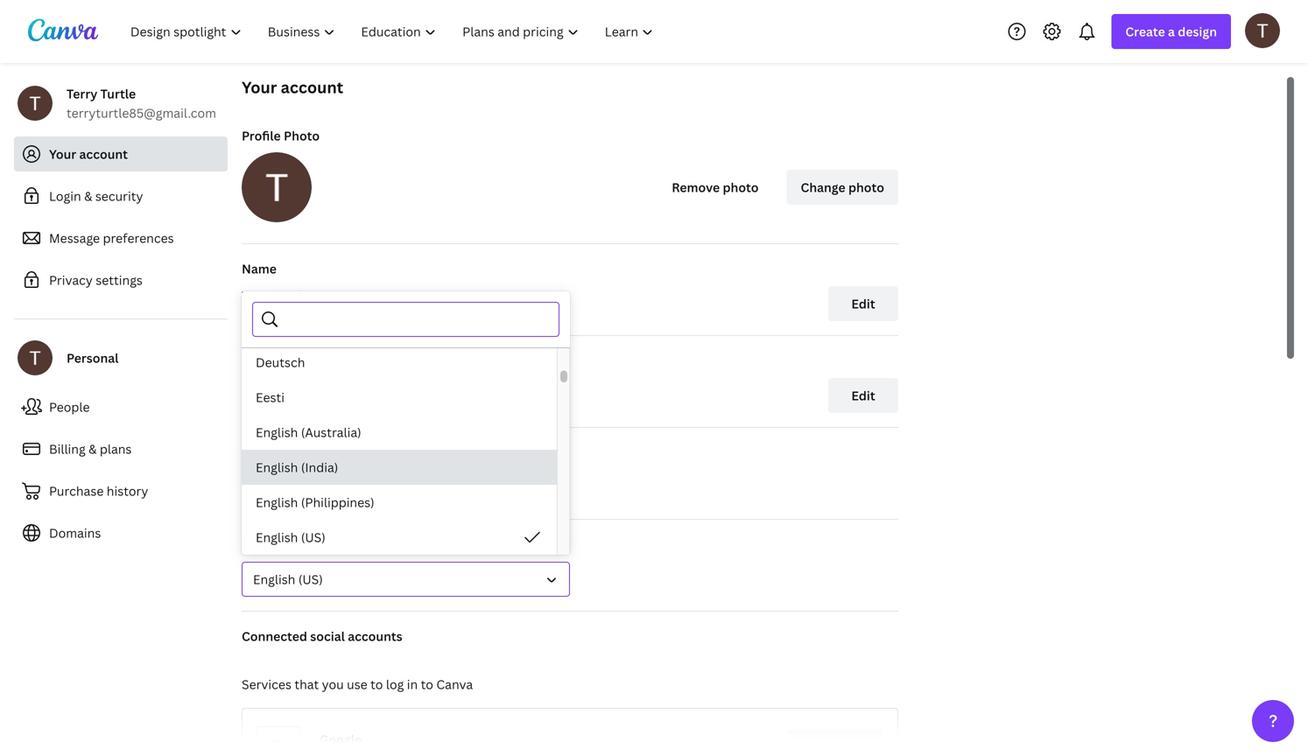 Task type: describe. For each thing, give the bounding box(es) containing it.
privacy
[[49, 272, 93, 289]]

1 vertical spatial canva
[[437, 677, 473, 693]]

Language: English (US) button
[[242, 562, 570, 597]]

top level navigation element
[[119, 14, 669, 49]]

0 horizontal spatial canva
[[377, 445, 414, 461]]

language
[[242, 537, 299, 553]]

email
[[242, 353, 275, 369]]

login
[[49, 188, 81, 205]]

login & security link
[[14, 179, 228, 214]]

preferences
[[103, 230, 174, 247]]

that
[[295, 677, 319, 693]]

domains
[[49, 525, 101, 542]]

english (us) inside option
[[256, 530, 326, 546]]

social
[[310, 629, 345, 645]]

domains link
[[14, 516, 228, 551]]

plans
[[100, 441, 132, 458]]

edit for terry turtle
[[852, 296, 876, 312]]

will
[[276, 445, 296, 461]]

privacy settings link
[[14, 263, 228, 298]]

services
[[242, 677, 292, 693]]

1 vertical spatial (us)
[[299, 572, 323, 588]]

login & security
[[49, 188, 143, 205]]

0 horizontal spatial your
[[49, 146, 76, 162]]

deutsch button
[[242, 345, 557, 380]]

for?
[[417, 445, 441, 461]]

& for billing
[[89, 441, 97, 458]]

turtle for terry turtle terryturtle85@gmail.com
[[100, 85, 136, 102]]

terry for terry turtle terryturtle85@gmail.com
[[67, 85, 98, 102]]

english (philippines)
[[256, 494, 375, 511]]

english (philippines) option
[[242, 485, 557, 520]]

deutsch
[[256, 354, 305, 371]]

your account link
[[14, 137, 228, 172]]

terry turtle terryturtle85@gmail.com
[[67, 85, 216, 121]]

1 to from the left
[[371, 677, 383, 693]]

english (us) option
[[242, 520, 557, 555]]

connected
[[242, 629, 307, 645]]

email address
[[242, 353, 325, 369]]

billing
[[49, 441, 86, 458]]

1 vertical spatial your account
[[49, 146, 128, 162]]

english for the 'english (india)' option
[[256, 459, 298, 476]]

connected social accounts
[[242, 629, 403, 645]]

people link
[[14, 390, 228, 425]]

english (india)
[[256, 459, 338, 476]]

1 horizontal spatial your
[[242, 77, 277, 98]]

1 vertical spatial account
[[79, 146, 128, 162]]

0 vertical spatial your account
[[242, 77, 344, 98]]

disconnect
[[802, 740, 870, 756]]

people
[[49, 399, 90, 416]]

google disconnect
[[320, 732, 870, 756]]

in
[[407, 677, 418, 693]]

english for 'english (australia)' option
[[256, 424, 298, 441]]

create
[[1126, 23, 1166, 40]]

english (us) button
[[242, 520, 557, 555]]

profile
[[242, 127, 281, 144]]

message preferences
[[49, 230, 174, 247]]

english (india) option
[[242, 450, 557, 485]]

& for login
[[84, 188, 92, 205]]

a
[[1169, 23, 1176, 40]]

2 to from the left
[[421, 677, 434, 693]]



Task type: vqa. For each thing, say whether or not it's contained in the screenshot.
1st group from the right
no



Task type: locate. For each thing, give the bounding box(es) containing it.
(india)
[[301, 459, 338, 476]]

1 photo from the left
[[723, 179, 759, 196]]

(us) down "language"
[[299, 572, 323, 588]]

deutsch option
[[242, 345, 557, 380]]

account
[[281, 77, 344, 98], [79, 146, 128, 162]]

1 vertical spatial terryturtle85@gmail.com
[[242, 380, 392, 396]]

english left the '(india)'
[[256, 459, 298, 476]]

0 vertical spatial you
[[299, 445, 322, 461]]

change photo button
[[787, 170, 899, 205]]

english down english (india)
[[256, 494, 298, 511]]

1 horizontal spatial account
[[281, 77, 344, 98]]

log
[[386, 677, 404, 693]]

0 horizontal spatial terryturtle85@gmail.com
[[67, 105, 216, 121]]

0 vertical spatial edit button
[[829, 286, 899, 321]]

what
[[242, 445, 273, 461]]

terryturtle85@gmail.com down address
[[242, 380, 392, 396]]

create a design button
[[1112, 14, 1232, 49]]

& right login
[[84, 188, 92, 205]]

edit
[[852, 296, 876, 312], [852, 388, 876, 404]]

remove photo
[[672, 179, 759, 196]]

billing & plans
[[49, 441, 132, 458]]

be
[[324, 445, 339, 461]]

(us) inside option
[[301, 530, 326, 546]]

use
[[347, 677, 368, 693]]

you down english (australia)
[[299, 445, 322, 461]]

english inside english (us) button
[[256, 530, 298, 546]]

eesti option
[[242, 380, 557, 415]]

2 photo from the left
[[849, 179, 885, 196]]

& left plans
[[89, 441, 97, 458]]

0 vertical spatial terry
[[67, 85, 98, 102]]

you for that
[[322, 677, 344, 693]]

google
[[320, 732, 362, 749]]

0 vertical spatial your
[[242, 77, 277, 98]]

&
[[84, 188, 92, 205], [89, 441, 97, 458]]

0 vertical spatial edit
[[852, 296, 876, 312]]

1 vertical spatial &
[[89, 441, 97, 458]]

terry down name
[[242, 288, 272, 304]]

to right in
[[421, 677, 434, 693]]

turtle inside the terry turtle terryturtle85@gmail.com
[[100, 85, 136, 102]]

profile photo
[[242, 127, 320, 144]]

0 vertical spatial turtle
[[100, 85, 136, 102]]

eesti
[[256, 389, 285, 406]]

0 vertical spatial terryturtle85@gmail.com
[[67, 105, 216, 121]]

0 horizontal spatial to
[[371, 677, 383, 693]]

1 vertical spatial terry
[[242, 288, 272, 304]]

to left log
[[371, 677, 383, 693]]

1 edit from the top
[[852, 296, 876, 312]]

turtle for terry turtle
[[275, 288, 310, 304]]

terry
[[67, 85, 98, 102], [242, 288, 272, 304]]

what will you be using canva for?
[[242, 445, 441, 461]]

you left use
[[322, 677, 344, 693]]

canva left for? on the bottom left
[[377, 445, 414, 461]]

canva
[[377, 445, 414, 461], [437, 677, 473, 693]]

1 vertical spatial your
[[49, 146, 76, 162]]

using
[[342, 445, 374, 461]]

0 vertical spatial &
[[84, 188, 92, 205]]

(australia)
[[301, 424, 361, 441]]

0 vertical spatial (us)
[[301, 530, 326, 546]]

english (australia)
[[256, 424, 361, 441]]

photo inside remove photo button
[[723, 179, 759, 196]]

0 horizontal spatial photo
[[723, 179, 759, 196]]

english down english (philippines)
[[256, 530, 298, 546]]

your account
[[242, 77, 344, 98], [49, 146, 128, 162]]

purchase history link
[[14, 474, 228, 509]]

english (australia) button
[[242, 415, 557, 450]]

english inside english (india) button
[[256, 459, 298, 476]]

photo inside change photo button
[[849, 179, 885, 196]]

purchase
[[49, 483, 104, 500]]

2 edit button from the top
[[829, 378, 899, 413]]

photo for change photo
[[849, 179, 885, 196]]

english (us)
[[256, 530, 326, 546], [253, 572, 323, 588]]

message preferences link
[[14, 221, 228, 256]]

photo for remove photo
[[723, 179, 759, 196]]

your account up "photo"
[[242, 77, 344, 98]]

english inside english (australia) button
[[256, 424, 298, 441]]

english (us) down "language"
[[253, 572, 323, 588]]

services that you use to log in to canva
[[242, 677, 473, 693]]

your
[[242, 77, 277, 98], [49, 146, 76, 162]]

0 vertical spatial canva
[[377, 445, 414, 461]]

1 vertical spatial turtle
[[275, 288, 310, 304]]

edit for terryturtle85@gmail.com
[[852, 388, 876, 404]]

create a design
[[1126, 23, 1218, 40]]

0 horizontal spatial account
[[79, 146, 128, 162]]

0 vertical spatial english (us)
[[256, 530, 326, 546]]

message
[[49, 230, 100, 247]]

design
[[1178, 23, 1218, 40]]

1 vertical spatial edit button
[[829, 378, 899, 413]]

(us) down english (philippines)
[[301, 530, 326, 546]]

security
[[95, 188, 143, 205]]

terry for terry turtle
[[242, 288, 272, 304]]

turtle
[[100, 85, 136, 102], [275, 288, 310, 304]]

0 horizontal spatial terry
[[67, 85, 98, 102]]

remove photo button
[[658, 170, 773, 205]]

photo right the change
[[849, 179, 885, 196]]

your up profile
[[242, 77, 277, 98]]

personal
[[67, 350, 119, 367]]

edit button for terryturtle85@gmail.com
[[829, 378, 899, 413]]

english (us) down english (philippines)
[[256, 530, 326, 546]]

history
[[107, 483, 148, 500]]

1 horizontal spatial canva
[[437, 677, 473, 693]]

canva right in
[[437, 677, 473, 693]]

terry up your account link
[[67, 85, 98, 102]]

english (philippines) button
[[242, 485, 557, 520]]

terryturtle85@gmail.com up your account link
[[67, 105, 216, 121]]

accounts
[[348, 629, 403, 645]]

change
[[801, 179, 846, 196]]

english for english (philippines) option
[[256, 494, 298, 511]]

1 vertical spatial edit
[[852, 388, 876, 404]]

address
[[278, 353, 325, 369]]

photo right the remove
[[723, 179, 759, 196]]

(philippines)
[[301, 494, 375, 511]]

1 vertical spatial english (us)
[[253, 572, 323, 588]]

purchase history
[[49, 483, 148, 500]]

remove
[[672, 179, 720, 196]]

account up the login & security
[[79, 146, 128, 162]]

you
[[299, 445, 322, 461], [322, 677, 344, 693]]

change photo
[[801, 179, 885, 196]]

eesti button
[[242, 380, 557, 415]]

disconnect button
[[788, 731, 884, 757]]

account up "photo"
[[281, 77, 344, 98]]

0 horizontal spatial turtle
[[100, 85, 136, 102]]

turtle up your account link
[[100, 85, 136, 102]]

0 horizontal spatial your account
[[49, 146, 128, 162]]

english up "will"
[[256, 424, 298, 441]]

your account up the login & security
[[49, 146, 128, 162]]

english (india) button
[[242, 450, 557, 485]]

1 horizontal spatial to
[[421, 677, 434, 693]]

(us)
[[301, 530, 326, 546], [299, 572, 323, 588]]

billing & plans link
[[14, 432, 228, 467]]

english inside english (us) button
[[253, 572, 296, 588]]

english (australia) option
[[242, 415, 557, 450]]

edit button for terry turtle
[[829, 286, 899, 321]]

0 vertical spatial account
[[281, 77, 344, 98]]

1 horizontal spatial your account
[[242, 77, 344, 98]]

photo
[[723, 179, 759, 196], [849, 179, 885, 196]]

terry turtle image
[[1246, 13, 1281, 48]]

english
[[256, 424, 298, 441], [256, 459, 298, 476], [256, 494, 298, 511], [256, 530, 298, 546], [253, 572, 296, 588]]

name
[[242, 261, 277, 277]]

you for will
[[299, 445, 322, 461]]

english down "language"
[[253, 572, 296, 588]]

english inside english (philippines) button
[[256, 494, 298, 511]]

1 edit button from the top
[[829, 286, 899, 321]]

privacy settings
[[49, 272, 143, 289]]

1 horizontal spatial photo
[[849, 179, 885, 196]]

terry inside the terry turtle terryturtle85@gmail.com
[[67, 85, 98, 102]]

terry turtle
[[242, 288, 310, 304]]

your up login
[[49, 146, 76, 162]]

terryturtle85@gmail.com
[[67, 105, 216, 121], [242, 380, 392, 396]]

1 horizontal spatial terry
[[242, 288, 272, 304]]

1 horizontal spatial turtle
[[275, 288, 310, 304]]

1 horizontal spatial terryturtle85@gmail.com
[[242, 380, 392, 396]]

None search field
[[287, 303, 548, 336]]

2 edit from the top
[[852, 388, 876, 404]]

photo
[[284, 127, 320, 144]]

to
[[371, 677, 383, 693], [421, 677, 434, 693]]

edit button
[[829, 286, 899, 321], [829, 378, 899, 413]]

turtle down name
[[275, 288, 310, 304]]

1 vertical spatial you
[[322, 677, 344, 693]]

settings
[[96, 272, 143, 289]]



